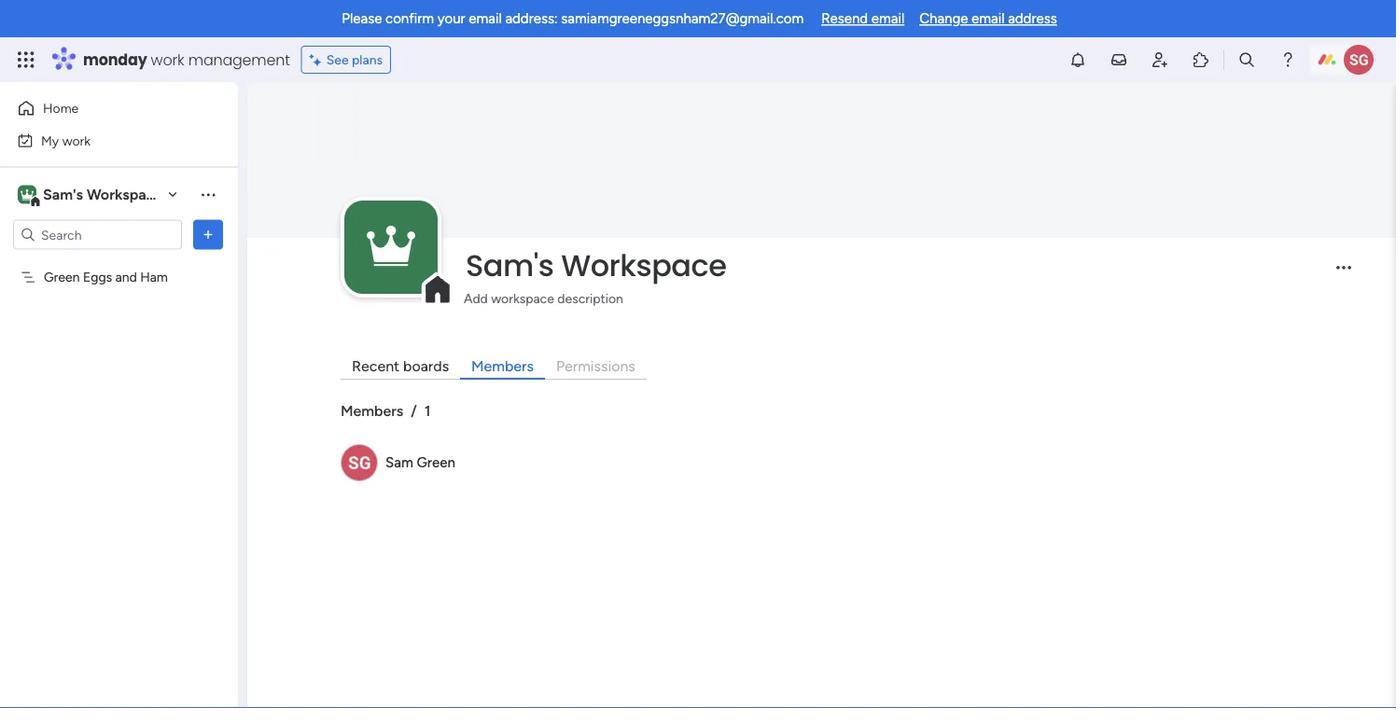 Task type: vqa. For each thing, say whether or not it's contained in the screenshot.
"status" inside the campaign status field
no



Task type: locate. For each thing, give the bounding box(es) containing it.
work right my
[[62, 133, 91, 148]]

resend
[[822, 10, 868, 27]]

0 horizontal spatial sam's workspace
[[43, 186, 163, 204]]

0 vertical spatial work
[[151, 49, 184, 70]]

please
[[342, 10, 382, 27]]

sam green link
[[386, 454, 456, 471]]

sam's workspace
[[43, 186, 163, 204], [466, 245, 727, 287]]

3 email from the left
[[972, 10, 1005, 27]]

sam green
[[386, 454, 456, 471]]

1 horizontal spatial green
[[417, 454, 456, 471]]

sam's workspace button
[[13, 179, 186, 211]]

workspace
[[491, 290, 554, 306]]

1 horizontal spatial workspace
[[561, 245, 727, 287]]

options image
[[199, 225, 218, 244]]

1
[[425, 402, 431, 420]]

sam's up search in workspace field
[[43, 186, 83, 204]]

address
[[1009, 10, 1058, 27]]

0 vertical spatial members
[[472, 357, 534, 375]]

members
[[472, 357, 534, 375], [341, 402, 404, 420]]

sam's inside workspace selection element
[[43, 186, 83, 204]]

monday work management
[[83, 49, 290, 70]]

workspace image
[[18, 184, 36, 205], [21, 184, 34, 205], [345, 201, 438, 294], [367, 211, 416, 284]]

workspace
[[87, 186, 163, 204], [561, 245, 727, 287]]

samiamgreeneggsnham27@gmail.com
[[562, 10, 804, 27]]

1 vertical spatial sam's workspace
[[466, 245, 727, 287]]

0 horizontal spatial sam's
[[43, 186, 83, 204]]

1 vertical spatial work
[[62, 133, 91, 148]]

2 email from the left
[[872, 10, 905, 27]]

please confirm your email address: samiamgreeneggsnham27@gmail.com
[[342, 10, 804, 27]]

email right your
[[469, 10, 502, 27]]

0 vertical spatial green
[[44, 269, 80, 285]]

0 horizontal spatial email
[[469, 10, 502, 27]]

monday
[[83, 49, 147, 70]]

2 horizontal spatial email
[[972, 10, 1005, 27]]

see
[[327, 52, 349, 68]]

1 vertical spatial workspace
[[561, 245, 727, 287]]

apps image
[[1192, 50, 1211, 69]]

change email address link
[[920, 10, 1058, 27]]

work right the monday at the left top of page
[[151, 49, 184, 70]]

sam's
[[43, 186, 83, 204], [466, 245, 554, 287]]

0 horizontal spatial workspace
[[87, 186, 163, 204]]

0 vertical spatial workspace
[[87, 186, 163, 204]]

work inside button
[[62, 133, 91, 148]]

work
[[151, 49, 184, 70], [62, 133, 91, 148]]

home button
[[11, 93, 201, 123]]

sam's workspace up "description" on the left of page
[[466, 245, 727, 287]]

description
[[558, 290, 624, 306]]

recent
[[352, 357, 400, 375]]

work for monday
[[151, 49, 184, 70]]

green right sam
[[417, 454, 456, 471]]

1 email from the left
[[469, 10, 502, 27]]

1 vertical spatial members
[[341, 402, 404, 420]]

see plans button
[[301, 46, 391, 74]]

add
[[464, 290, 488, 306]]

address:
[[506, 10, 558, 27]]

email
[[469, 10, 502, 27], [872, 10, 905, 27], [972, 10, 1005, 27]]

1 horizontal spatial sam's workspace
[[466, 245, 727, 287]]

v2 ellipsis image
[[1337, 267, 1352, 282]]

0 vertical spatial sam's
[[43, 186, 83, 204]]

change
[[920, 10, 969, 27]]

0 horizontal spatial work
[[62, 133, 91, 148]]

sam's workspace up search in workspace field
[[43, 186, 163, 204]]

members down workspace
[[472, 357, 534, 375]]

1 vertical spatial sam's
[[466, 245, 554, 287]]

workspace up search in workspace field
[[87, 186, 163, 204]]

search everything image
[[1238, 50, 1257, 69]]

Search in workspace field
[[39, 224, 156, 246]]

green eggs and ham
[[44, 269, 168, 285]]

green inside green eggs and ham list box
[[44, 269, 80, 285]]

my work
[[41, 133, 91, 148]]

green left eggs
[[44, 269, 80, 285]]

members left /
[[341, 402, 404, 420]]

sam green image
[[1345, 45, 1374, 75]]

0 horizontal spatial green
[[44, 269, 80, 285]]

option
[[0, 261, 238, 264]]

email right the change
[[972, 10, 1005, 27]]

0 horizontal spatial members
[[341, 402, 404, 420]]

green eggs and ham list box
[[0, 258, 238, 545]]

1 horizontal spatial work
[[151, 49, 184, 70]]

resend email
[[822, 10, 905, 27]]

eggs
[[83, 269, 112, 285]]

work for my
[[62, 133, 91, 148]]

email right resend
[[872, 10, 905, 27]]

workspace up "description" on the left of page
[[561, 245, 727, 287]]

sam's up workspace
[[466, 245, 554, 287]]

1 horizontal spatial email
[[872, 10, 905, 27]]

1 horizontal spatial members
[[472, 357, 534, 375]]

0 vertical spatial sam's workspace
[[43, 186, 163, 204]]

green
[[44, 269, 80, 285], [417, 454, 456, 471]]



Task type: describe. For each thing, give the bounding box(es) containing it.
home
[[43, 100, 79, 116]]

notifications image
[[1069, 50, 1088, 69]]

boards
[[403, 357, 449, 375]]

add workspace description
[[464, 290, 624, 306]]

recent boards
[[352, 357, 449, 375]]

my
[[41, 133, 59, 148]]

plans
[[352, 52, 383, 68]]

confirm
[[386, 10, 434, 27]]

permissions
[[556, 357, 636, 375]]

see plans
[[327, 52, 383, 68]]

/
[[411, 402, 417, 420]]

and
[[115, 269, 137, 285]]

invite members image
[[1151, 50, 1170, 69]]

workspace options image
[[199, 185, 218, 204]]

select product image
[[17, 50, 35, 69]]

resend email link
[[822, 10, 905, 27]]

my work button
[[11, 126, 201, 155]]

Sam's Workspace field
[[461, 245, 1321, 287]]

members / 1
[[341, 402, 431, 420]]

workspace selection element
[[18, 183, 164, 208]]

management
[[188, 49, 290, 70]]

sam
[[386, 454, 413, 471]]

members for members
[[472, 357, 534, 375]]

sam's workspace inside workspace selection element
[[43, 186, 163, 204]]

ham
[[140, 269, 168, 285]]

1 vertical spatial green
[[417, 454, 456, 471]]

workspace inside workspace selection element
[[87, 186, 163, 204]]

your
[[438, 10, 466, 27]]

change email address
[[920, 10, 1058, 27]]

email for change email address
[[972, 10, 1005, 27]]

members for members / 1
[[341, 402, 404, 420]]

1 horizontal spatial sam's
[[466, 245, 554, 287]]

help image
[[1279, 50, 1298, 69]]

inbox image
[[1110, 50, 1129, 69]]

email for resend email
[[872, 10, 905, 27]]



